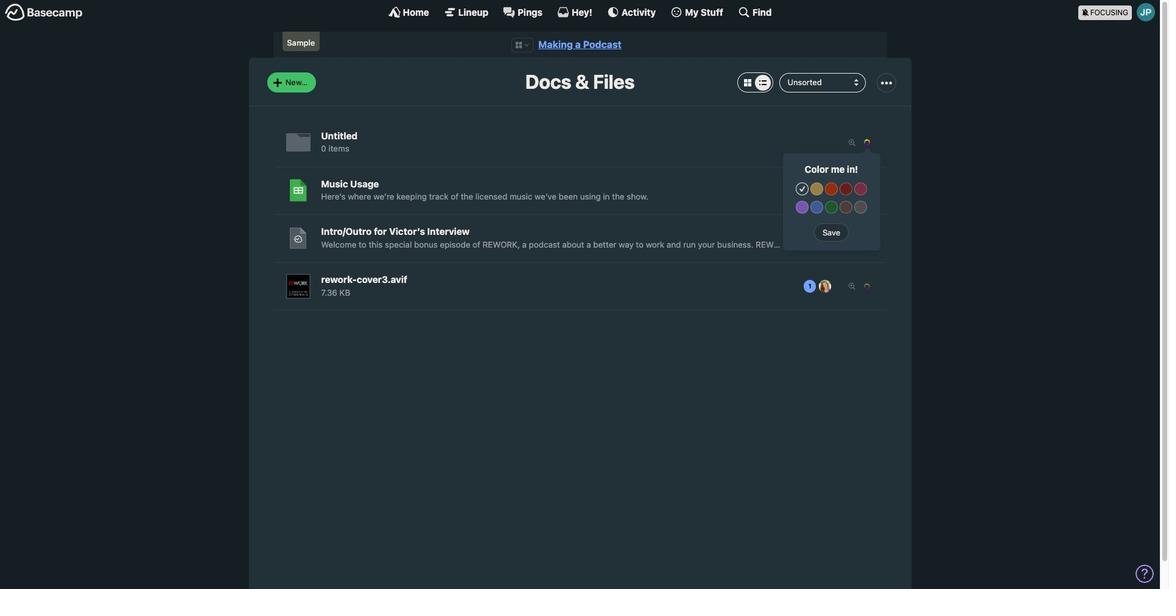 Task type: locate. For each thing, give the bounding box(es) containing it.
me for 1st color it orange icon from the bottom
[[831, 275, 845, 286]]

focusing
[[1091, 8, 1129, 17]]

color it pink image
[[854, 183, 867, 196], [854, 246, 867, 259], [854, 294, 867, 307], [854, 342, 867, 355]]

3 color it pink image from the top
[[854, 294, 867, 307]]

1 color it purple image from the top
[[796, 201, 809, 214]]

1 vertical spatial color it blue image
[[811, 360, 824, 373]]

color me in! down color it white image in the right top of the page
[[805, 227, 858, 238]]

files
[[593, 70, 635, 93]]

color it yellow image
[[811, 294, 824, 307], [811, 342, 824, 355]]

my
[[685, 6, 699, 17]]

color it green image down color it orange image
[[825, 360, 838, 373]]

1 color it white image from the top
[[796, 246, 809, 259]]

kb
[[340, 288, 350, 298]]

2 color it gray image from the top
[[854, 312, 867, 325]]

0 vertical spatial color it blue image
[[811, 312, 824, 325]]

for
[[374, 226, 387, 237]]

2 vertical spatial in!
[[847, 275, 858, 286]]

2 color from the top
[[805, 227, 829, 238]]

color for color it orange icon for 1st the color it green image from the top
[[805, 164, 829, 175]]

0 vertical spatial color it red image
[[840, 183, 853, 196]]

color it blue image for 3rd the color it green image from the bottom of the page
[[811, 264, 824, 277]]

color it gray image
[[854, 264, 867, 277], [854, 360, 867, 373]]

1 vertical spatial color it white image
[[796, 294, 809, 307]]

color it yellow image left color it orange image
[[811, 342, 824, 355]]

color it purple image
[[796, 312, 809, 325], [796, 360, 809, 373]]

color it purple image for 1st the color it green image from the top's color it blue image
[[796, 201, 809, 214]]

0 vertical spatial color
[[805, 164, 829, 175]]

1 vertical spatial color it orange image
[[825, 246, 838, 259]]

color it orange image down annie bryan 'image'
[[825, 246, 838, 259]]

using
[[580, 192, 601, 202]]

3 color it orange image from the top
[[825, 294, 838, 307]]

me for color it orange icon for 1st the color it green image from the top
[[831, 164, 845, 175]]

annie bryan image
[[819, 232, 831, 245]]

color it blue image up annie bryan 'image'
[[811, 201, 824, 214]]

pings
[[518, 6, 543, 17]]

me
[[831, 164, 845, 175], [831, 227, 845, 238], [831, 275, 845, 286]]

making
[[539, 39, 573, 50]]

find button
[[738, 6, 772, 18]]

0 vertical spatial color it yellow image
[[811, 294, 824, 307]]

keeping
[[397, 192, 427, 202]]

color it brown image
[[840, 264, 853, 277], [840, 360, 853, 373]]

color it orange image
[[825, 183, 838, 196], [825, 246, 838, 259], [825, 294, 838, 307]]

1 vertical spatial color it red image
[[840, 294, 853, 307]]

1 vertical spatial me
[[831, 227, 845, 238]]

focusing button
[[1078, 0, 1160, 24]]

color it orange image down cheryl walters icon
[[825, 294, 838, 307]]

the right in in the top right of the page
[[612, 192, 625, 202]]

color it green image up color it orange image
[[825, 312, 838, 325]]

color down annie bryan 'image'
[[805, 275, 829, 286]]

color it yellow image
[[811, 183, 824, 196], [811, 246, 824, 259]]

hey! button
[[557, 6, 592, 18]]

1 vertical spatial color it yellow image
[[811, 342, 824, 355]]

None submit
[[814, 224, 849, 242], [814, 287, 849, 305], [814, 334, 849, 353], [814, 382, 849, 401], [814, 224, 849, 242], [814, 287, 849, 305], [814, 334, 849, 353], [814, 382, 849, 401]]

1 color from the top
[[805, 164, 829, 175]]

of
[[451, 192, 459, 202]]

color it white image left color it orange image
[[796, 342, 809, 355]]

color me in! down annie bryan 'image'
[[805, 275, 858, 286]]

color it orange image for 1st the color it green image from the top
[[825, 183, 838, 196]]

0 vertical spatial color it brown image
[[840, 201, 853, 214]]

the right the of
[[461, 192, 473, 202]]

color it blue image for 1st the color it green image from the top
[[811, 201, 824, 214]]

0 vertical spatial color it gray image
[[854, 264, 867, 277]]

1 vertical spatial color it blue image
[[811, 264, 824, 277]]

1 color it brown image from the top
[[840, 264, 853, 277]]

3 color me in! from the top
[[805, 275, 858, 286]]

color it purple image up the 1
[[796, 264, 809, 277]]

1 vertical spatial color it red image
[[840, 342, 853, 355]]

color it yellow image right color it white image in the right top of the page
[[811, 183, 824, 196]]

1 vertical spatial color me in!
[[805, 227, 858, 238]]

3 me from the top
[[831, 275, 845, 286]]

in!
[[847, 164, 858, 175], [847, 227, 858, 238], [847, 275, 858, 286]]

1 vertical spatial color it yellow image
[[811, 246, 824, 259]]

2 color it red image from the top
[[840, 294, 853, 307]]

3 color it green image from the top
[[825, 312, 838, 325]]

1 color it purple image from the top
[[796, 312, 809, 325]]

color it white image up the 1
[[796, 246, 809, 259]]

home
[[403, 6, 429, 17]]

color it blue image for first the color it green image from the bottom of the page
[[811, 360, 824, 373]]

0 vertical spatial color it white image
[[796, 246, 809, 259]]

color it green image
[[825, 201, 838, 214], [825, 264, 838, 277], [825, 312, 838, 325], [825, 360, 838, 373]]

show.
[[627, 192, 649, 202]]

here's
[[321, 192, 346, 202]]

rework-
[[321, 274, 357, 285]]

color it red image right color it white image in the right top of the page
[[840, 183, 853, 196]]

2 color it yellow image from the top
[[811, 246, 824, 259]]

sample element
[[282, 32, 320, 51]]

2 me from the top
[[831, 227, 845, 238]]

1 vertical spatial color
[[805, 227, 829, 238]]

interview
[[427, 226, 470, 237]]

activity link
[[607, 6, 656, 18]]

0 vertical spatial color it orange image
[[825, 183, 838, 196]]

1 in! from the top
[[847, 164, 858, 175]]

2 vertical spatial color me in!
[[805, 275, 858, 286]]

1 color it red image from the top
[[840, 183, 853, 196]]

2 color it purple image from the top
[[796, 360, 809, 373]]

1 color it red image from the top
[[840, 246, 853, 259]]

color it brown image
[[840, 201, 853, 214], [840, 312, 853, 325]]

1 me from the top
[[831, 164, 845, 175]]

0 vertical spatial color it blue image
[[811, 201, 824, 214]]

breadcrumb element
[[273, 32, 887, 58]]

in! for 2nd color it red image from the bottom of the page
[[847, 164, 858, 175]]

color it white image
[[796, 246, 809, 259], [796, 294, 809, 307], [796, 342, 809, 355]]

color it yellow image down the 1
[[811, 294, 824, 307]]

color it purple image
[[796, 201, 809, 214], [796, 264, 809, 277]]

color it blue image up the 1
[[811, 264, 824, 277]]

in
[[603, 192, 610, 202]]

2 color it blue image from the top
[[811, 360, 824, 373]]

1 vertical spatial color it gray image
[[854, 312, 867, 325]]

1 vertical spatial color it purple image
[[796, 264, 809, 277]]

1 color it pink image from the top
[[854, 183, 867, 196]]

1 horizontal spatial the
[[612, 192, 625, 202]]

color it orange image right color it white image in the right top of the page
[[825, 183, 838, 196]]

activity
[[622, 6, 656, 17]]

2 vertical spatial me
[[831, 275, 845, 286]]

1 vertical spatial color it purple image
[[796, 360, 809, 373]]

0 vertical spatial me
[[831, 164, 845, 175]]

color it white image
[[796, 183, 809, 196]]

0 vertical spatial color it purple image
[[796, 201, 809, 214]]

pings button
[[503, 6, 543, 18]]

making a podcast
[[539, 39, 622, 50]]

victor's
[[389, 226, 425, 237]]

3 color from the top
[[805, 275, 829, 286]]

1 color it yellow image from the top
[[811, 183, 824, 196]]

2 color it purple image from the top
[[796, 264, 809, 277]]

main element
[[0, 0, 1160, 24]]

2 color it brown image from the top
[[840, 360, 853, 373]]

2 color it orange image from the top
[[825, 246, 838, 259]]

1 vertical spatial color it gray image
[[854, 360, 867, 373]]

color it yellow image down annie bryan 'image'
[[811, 246, 824, 259]]

color it red image
[[840, 183, 853, 196], [840, 342, 853, 355]]

0
[[321, 144, 326, 154]]

color me in! up color it white image in the right top of the page
[[805, 164, 858, 175]]

color it blue image
[[811, 312, 824, 325], [811, 360, 824, 373]]

2 color it pink image from the top
[[854, 246, 867, 259]]

0 vertical spatial color it red image
[[840, 246, 853, 259]]

color it green image up cheryl walters icon
[[825, 264, 838, 277]]

1 vertical spatial color it brown image
[[840, 360, 853, 373]]

1 color it blue image from the top
[[811, 201, 824, 214]]

1 vertical spatial color it brown image
[[840, 312, 853, 325]]

0 vertical spatial color it purple image
[[796, 312, 809, 325]]

color it blue image
[[811, 201, 824, 214], [811, 264, 824, 277]]

2 vertical spatial color it orange image
[[825, 294, 838, 307]]

color it purple image for color it blue image for 3rd the color it green image from the bottom of the page
[[796, 264, 809, 277]]

color it gray image
[[854, 201, 867, 214], [854, 312, 867, 325]]

stuff
[[701, 6, 723, 17]]

2 vertical spatial color
[[805, 275, 829, 286]]

color it brown image for 2nd color it gray icon
[[840, 360, 853, 373]]

switch accounts image
[[5, 3, 83, 22]]

1 color it blue image from the top
[[811, 312, 824, 325]]

color it orange image for 3rd the color it green image from the bottom of the page
[[825, 246, 838, 259]]

color it white image down the 1
[[796, 294, 809, 307]]

color me in!
[[805, 164, 858, 175], [805, 227, 858, 238], [805, 275, 858, 286]]

1 color it orange image from the top
[[825, 183, 838, 196]]

the
[[461, 192, 473, 202], [612, 192, 625, 202]]

making a podcast link
[[539, 39, 622, 50]]

color up color it white image in the right top of the page
[[805, 164, 829, 175]]

1 color me in! from the top
[[805, 164, 858, 175]]

2 in! from the top
[[847, 227, 858, 238]]

1 the from the left
[[461, 192, 473, 202]]

james peterson image
[[1137, 3, 1155, 21]]

color it red image
[[840, 246, 853, 259], [840, 294, 853, 307]]

2 vertical spatial color it white image
[[796, 342, 809, 355]]

0 vertical spatial color it yellow image
[[811, 183, 824, 196]]

2 color me in! from the top
[[805, 227, 858, 238]]

intro/outro
[[321, 226, 372, 237]]

color down color it white image in the right top of the page
[[805, 227, 829, 238]]

1 color it gray image from the top
[[854, 201, 867, 214]]

color it red image right color it orange image
[[840, 342, 853, 355]]

0 vertical spatial in!
[[847, 164, 858, 175]]

color
[[805, 164, 829, 175], [805, 227, 829, 238], [805, 275, 829, 286]]

color it blue image for third the color it green image from the top of the page
[[811, 312, 824, 325]]

color it purple image down color it white image in the right top of the page
[[796, 201, 809, 214]]

0 vertical spatial color me in!
[[805, 164, 858, 175]]

0 horizontal spatial the
[[461, 192, 473, 202]]

2 color it white image from the top
[[796, 294, 809, 307]]

0 vertical spatial color it brown image
[[840, 264, 853, 277]]

1 vertical spatial in!
[[847, 227, 858, 238]]

1
[[808, 282, 812, 290]]

1 color it green image from the top
[[825, 201, 838, 214]]

color for 3rd the color it green image from the bottom of the page color it orange icon
[[805, 227, 829, 238]]

2 color it blue image from the top
[[811, 264, 824, 277]]

0 vertical spatial color it gray image
[[854, 201, 867, 214]]

color it green image up annie bryan 'image'
[[825, 201, 838, 214]]



Task type: describe. For each thing, give the bounding box(es) containing it.
where
[[348, 192, 371, 202]]

color it brown image for 1st color it gray icon from the top
[[840, 264, 853, 277]]

podcast
[[583, 39, 622, 50]]

docs
[[525, 70, 571, 93]]

rework-cover3.avif 7.36 kb
[[321, 274, 407, 298]]

intro/outro for victor's interview
[[321, 226, 470, 237]]

2 color it gray image from the top
[[854, 360, 867, 373]]

color it white image for 3rd the color it green image from the bottom of the page color it orange icon
[[796, 246, 809, 259]]

my stuff
[[685, 6, 723, 17]]

3 color it white image from the top
[[796, 342, 809, 355]]

color it yellow image for 3rd the color it green image from the bottom of the page color it orange icon
[[811, 246, 824, 259]]

in! for 1st color it red icon
[[847, 227, 858, 238]]

color me in! for 3rd the color it green image from the bottom of the page color it orange icon
[[805, 227, 858, 238]]

7.36
[[321, 288, 337, 298]]

color for 1st color it orange icon from the bottom
[[805, 275, 829, 286]]

4 color it green image from the top
[[825, 360, 838, 373]]

been
[[559, 192, 578, 202]]

home link
[[388, 6, 429, 18]]

hey!
[[572, 6, 592, 17]]

music usage here's where we're keeping track of the licensed music we've been using in the show.
[[321, 178, 649, 202]]

1 color it gray image from the top
[[854, 264, 867, 277]]

cheryl walters image
[[819, 280, 831, 293]]

color it orange image
[[825, 342, 838, 355]]

3 in! from the top
[[847, 275, 858, 286]]

me for 3rd the color it green image from the bottom of the page color it orange icon
[[831, 227, 845, 238]]

a
[[575, 39, 581, 50]]

4 color it pink image from the top
[[854, 342, 867, 355]]

2 color it green image from the top
[[825, 264, 838, 277]]

color it white image for 1st color it orange icon from the bottom
[[796, 294, 809, 307]]

color it purple image for first the color it green image from the bottom of the page
[[796, 360, 809, 373]]

intro/outro for victor's interview link
[[286, 226, 832, 251]]

2 the from the left
[[612, 192, 625, 202]]

color it yellow image for color it orange icon for 1st the color it green image from the top
[[811, 183, 824, 196]]

lineup
[[458, 6, 488, 17]]

we've
[[535, 192, 557, 202]]

cover3.avif
[[357, 274, 407, 285]]

track
[[429, 192, 449, 202]]

color me in! for 1st color it orange icon from the bottom
[[805, 275, 858, 286]]

2 color it brown image from the top
[[840, 312, 853, 325]]

docs & files
[[525, 70, 635, 93]]

2 color it red image from the top
[[840, 342, 853, 355]]

untitled
[[321, 130, 358, 141]]

we're
[[374, 192, 394, 202]]

usage
[[350, 178, 379, 189]]

items
[[329, 144, 349, 154]]

color me in! for color it orange icon for 1st the color it green image from the top
[[805, 164, 858, 175]]

untitled 0 items
[[321, 130, 358, 154]]

2 color it yellow image from the top
[[811, 342, 824, 355]]

music
[[510, 192, 532, 202]]

lineup link
[[444, 6, 488, 18]]

color it purple image for third the color it green image from the top of the page
[[796, 312, 809, 325]]

music
[[321, 178, 348, 189]]

find
[[753, 6, 772, 17]]

my stuff button
[[671, 6, 723, 18]]

1 color it yellow image from the top
[[811, 294, 824, 307]]

1 color it brown image from the top
[[840, 201, 853, 214]]

&
[[575, 70, 589, 93]]

sample
[[287, 38, 315, 48]]

licensed
[[476, 192, 507, 202]]



Task type: vqa. For each thing, say whether or not it's contained in the screenshot.
Color me in!
yes



